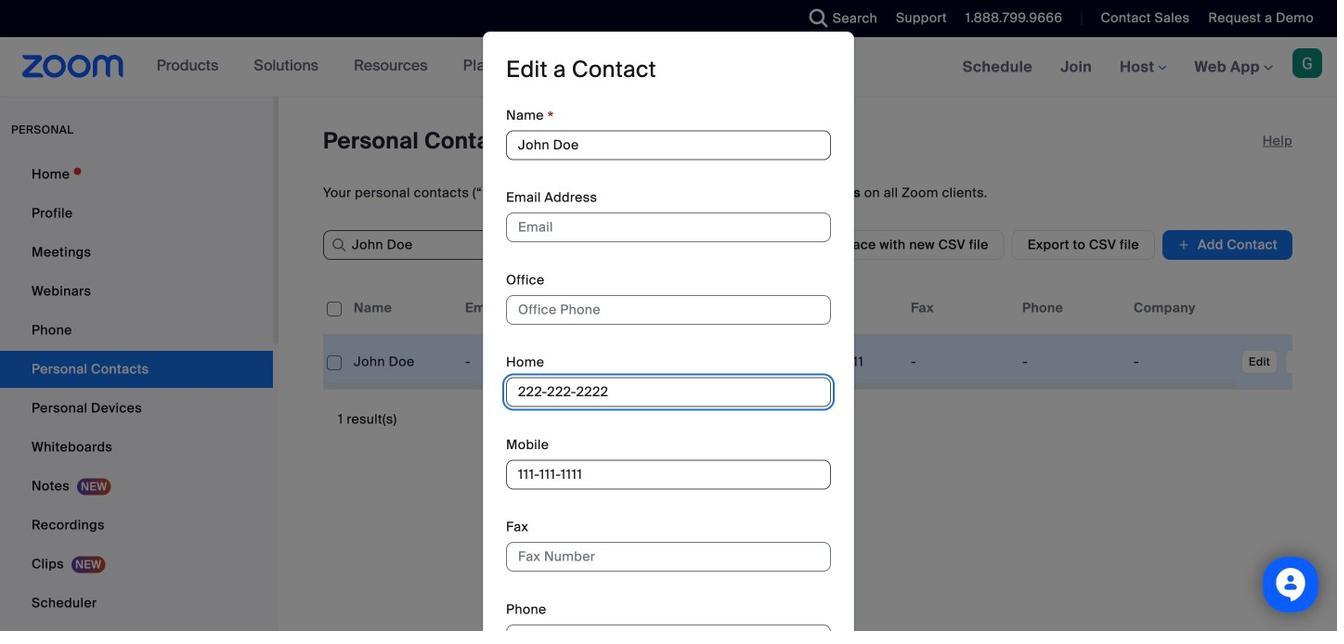 Task type: vqa. For each thing, say whether or not it's contained in the screenshot.
5th cell from right
yes



Task type: locate. For each thing, give the bounding box(es) containing it.
7 cell from the left
[[1016, 344, 1127, 381]]

cell
[[347, 344, 458, 381], [458, 344, 570, 381], [570, 344, 681, 381], [681, 344, 793, 381], [793, 344, 904, 381], [904, 344, 1016, 381], [1016, 344, 1127, 381], [1127, 344, 1239, 381]]

Office Phone text field
[[506, 295, 832, 325]]

8 cell from the left
[[1127, 344, 1239, 381]]

add image
[[1178, 236, 1191, 255]]

banner
[[0, 37, 1338, 98]]

6 cell from the left
[[904, 344, 1016, 381]]

Email text field
[[506, 213, 832, 243]]

application
[[323, 282, 1338, 390]]

dialog
[[483, 32, 855, 632]]



Task type: describe. For each thing, give the bounding box(es) containing it.
personal menu menu
[[0, 156, 273, 632]]

First and Last Name text field
[[506, 131, 832, 160]]

2 cell from the left
[[458, 344, 570, 381]]

Search Contacts Input text field
[[323, 230, 602, 260]]

Home Phone text field
[[506, 378, 832, 408]]

Mobile Phone text field
[[506, 460, 832, 490]]

Fax Number text field
[[506, 543, 832, 573]]

1 cell from the left
[[347, 344, 458, 381]]

5 cell from the left
[[793, 344, 904, 381]]

meetings navigation
[[949, 37, 1338, 98]]

4 cell from the left
[[681, 344, 793, 381]]

product information navigation
[[143, 37, 586, 97]]

3 cell from the left
[[570, 344, 681, 381]]



